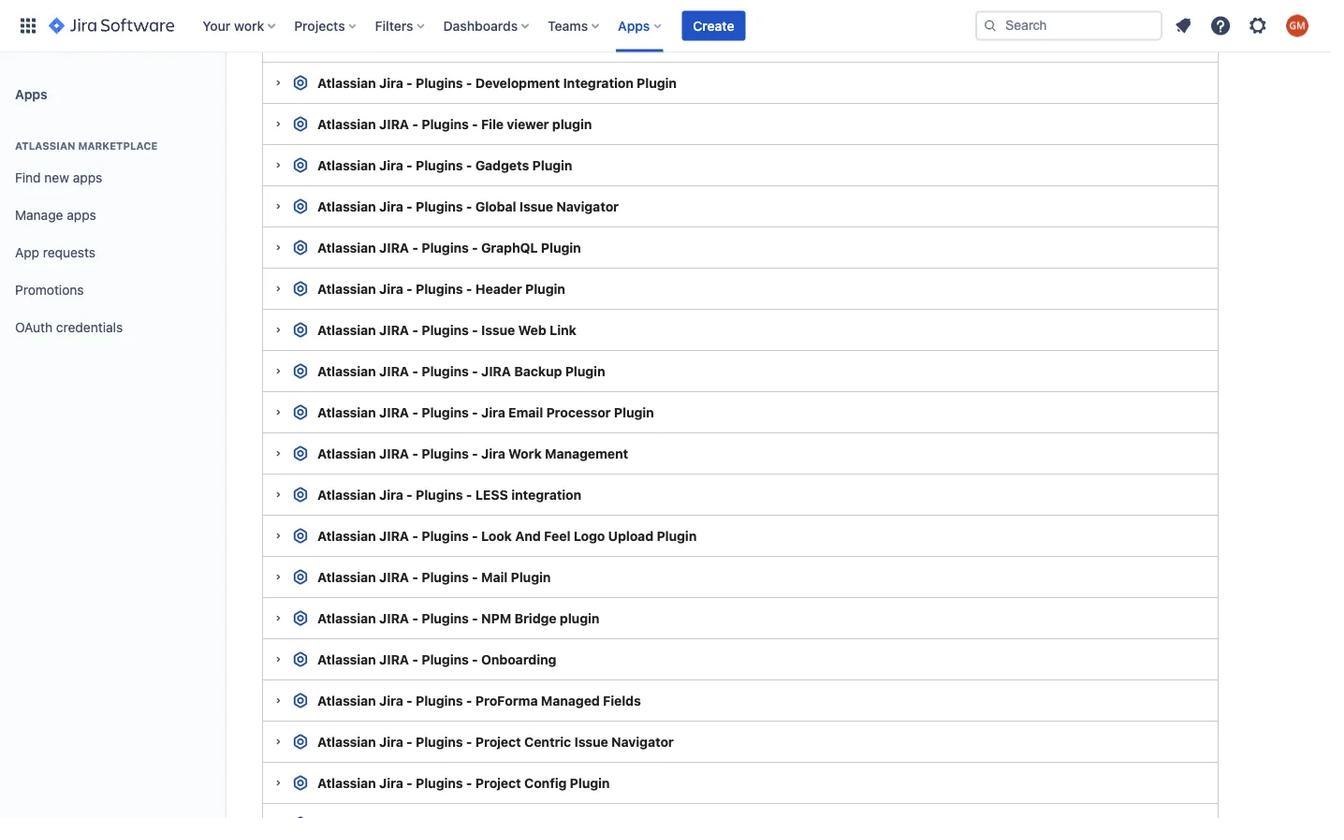 Task type: describe. For each thing, give the bounding box(es) containing it.
0 horizontal spatial issue
[[481, 322, 515, 338]]

jira for atlassian jira - plugins - graphql plugin
[[379, 240, 409, 255]]

development
[[476, 75, 560, 90]]

filters
[[375, 18, 414, 33]]

header
[[476, 281, 522, 297]]

atlassian marketplace
[[15, 140, 158, 152]]

integration
[[563, 75, 634, 90]]

your work button
[[197, 11, 283, 41]]

teams
[[548, 18, 588, 33]]

management
[[545, 446, 629, 461]]

jira for atlassian jira - plugins - confluence link
[[379, 34, 409, 49]]

jira left the backup
[[481, 363, 511, 379]]

apps inside popup button
[[618, 18, 650, 33]]

atlassian for atlassian jira - plugins - look and feel logo upload plugin
[[318, 528, 376, 544]]

jira for atlassian jira - plugins - proforma managed fields
[[379, 693, 403, 709]]

projects button
[[289, 11, 364, 41]]

proforma
[[476, 693, 538, 709]]

and
[[515, 528, 541, 544]]

your profile and settings image
[[1287, 15, 1309, 37]]

jira for atlassian jira - plugins - issue web link
[[379, 322, 409, 338]]

0 vertical spatial navigator
[[557, 199, 619, 214]]

plugin right graphql
[[541, 240, 581, 255]]

banner containing your work
[[0, 0, 1332, 52]]

atlassian for atlassian jira - plugins - project centric issue navigator
[[318, 734, 376, 750]]

jira for atlassian jira - plugins - jira email processor plugin
[[379, 405, 409, 420]]

atlassian jira - plugins - file viewer plugin
[[318, 116, 592, 132]]

atlassian for atlassian jira - plugins - issue web link
[[318, 322, 376, 338]]

requests
[[43, 245, 96, 260]]

atlassian for atlassian jira - plugins - npm bridge plugin
[[318, 611, 376, 626]]

confluence
[[481, 34, 555, 49]]

plugins for atlassian jira - plugins - jira email processor plugin
[[422, 405, 469, 420]]

jira for atlassian jira - plugins - onboarding
[[379, 652, 409, 667]]

atlassian for atlassian jira - plugins - graphql plugin
[[318, 240, 376, 255]]

jira for atlassian jira - plugins - jira work management
[[379, 446, 409, 461]]

1 horizontal spatial issue
[[520, 199, 554, 214]]

atlassian for atlassian jira - plugins - jira email processor plugin
[[318, 405, 376, 420]]

atlassian jira - plugins - confluence link
[[318, 34, 584, 49]]

atlassian jira - plugins - onboarding
[[318, 652, 557, 667]]

plugin for atlassian jira - plugins - file viewer plugin
[[553, 116, 592, 132]]

plugin up web
[[526, 281, 566, 297]]

app
[[15, 245, 39, 260]]

atlassian for atlassian jira - plugins - confluence link
[[318, 34, 376, 49]]

plugins for atlassian jira - plugins - onboarding
[[422, 652, 469, 667]]

atlassian jira - plugins - gadgets plugin
[[318, 157, 573, 173]]

atlassian jira - plugins - less integration
[[318, 487, 582, 503]]

global
[[476, 199, 516, 214]]

plugin down viewer
[[533, 157, 573, 173]]

plugins for atlassian jira - plugins - less integration
[[416, 487, 463, 503]]

viewer
[[507, 116, 549, 132]]

Search field
[[976, 11, 1163, 41]]

onboarding
[[481, 652, 557, 667]]

web
[[519, 322, 547, 338]]

plugins for atlassian jira - plugins - confluence link
[[422, 34, 469, 49]]

atlassian for atlassian jira - plugins - proforma managed fields
[[318, 693, 376, 709]]

create button
[[682, 11, 746, 41]]

app requests
[[15, 245, 96, 260]]

primary element
[[11, 0, 976, 52]]

work
[[509, 446, 542, 461]]

atlassian jira - plugins - mail plugin
[[318, 570, 551, 585]]

email
[[509, 405, 543, 420]]

atlassian jira - plugins - graphql plugin
[[318, 240, 581, 255]]

promotions link
[[7, 272, 217, 309]]

atlassian jira - plugins - look and feel logo upload plugin
[[318, 528, 697, 544]]

atlassian marketplace group
[[7, 120, 217, 352]]

jira for atlassian jira - plugins - global issue navigator
[[379, 199, 403, 214]]

jira for atlassian jira - plugins - file viewer plugin
[[379, 116, 409, 132]]

atlassian for atlassian jira - plugins - gadgets plugin
[[318, 157, 376, 173]]

look
[[481, 528, 512, 544]]

appswitcher icon image
[[17, 15, 39, 37]]

help image
[[1210, 15, 1233, 37]]

oauth credentials link
[[7, 309, 217, 347]]

manage apps link
[[7, 197, 217, 234]]

plugins for atlassian jira - plugins - file viewer plugin
[[422, 116, 469, 132]]

0 horizontal spatial apps
[[15, 86, 47, 101]]

dashboards
[[444, 18, 518, 33]]

plugin right integration
[[637, 75, 677, 90]]

plugins for atlassian jira - plugins - global issue navigator
[[416, 199, 463, 214]]

atlassian jira - plugins - header plugin
[[318, 281, 566, 297]]

plugin right upload on the left of page
[[657, 528, 697, 544]]

plugins for atlassian jira - plugins - development integration plugin
[[416, 75, 463, 90]]

oauth credentials
[[15, 320, 123, 335]]

projects
[[294, 18, 345, 33]]

plugin right config
[[570, 776, 610, 791]]

search image
[[983, 18, 998, 33]]



Task type: locate. For each thing, give the bounding box(es) containing it.
jira for atlassian jira - plugins - project centric issue navigator
[[379, 734, 403, 750]]

0 vertical spatial apps
[[618, 18, 650, 33]]

jira down 'atlassian jira - plugins - issue web link'
[[379, 363, 409, 379]]

2 horizontal spatial issue
[[575, 734, 609, 750]]

upload
[[608, 528, 654, 544]]

plugins for atlassian jira - plugins - jira work management
[[422, 446, 469, 461]]

1 vertical spatial project
[[476, 776, 521, 791]]

plugin right viewer
[[553, 116, 592, 132]]

atlassian for atlassian jira - plugins - mail plugin
[[318, 570, 376, 585]]

sidebar navigation image
[[204, 75, 245, 112]]

plugins down atlassian jira - plugins - project centric issue navigator
[[416, 776, 463, 791]]

feel
[[544, 528, 571, 544]]

project down atlassian jira - plugins - project centric issue navigator
[[476, 776, 521, 791]]

your work
[[203, 18, 264, 33]]

dashboards button
[[438, 11, 537, 41]]

jira for atlassian jira - plugins - npm bridge plugin
[[379, 611, 409, 626]]

jira down atlassian jira - plugins - jira backup plugin at top
[[379, 405, 409, 420]]

atlassian for atlassian jira - plugins - header plugin
[[318, 281, 376, 297]]

create
[[693, 18, 735, 33]]

plugin
[[637, 75, 677, 90], [533, 157, 573, 173], [541, 240, 581, 255], [526, 281, 566, 297], [565, 363, 606, 379], [614, 405, 654, 420], [657, 528, 697, 544], [511, 570, 551, 585], [570, 776, 610, 791]]

0 vertical spatial project
[[476, 734, 521, 750]]

atlassian for atlassian jira - plugins - jira backup plugin
[[318, 363, 376, 379]]

atlassian for atlassian jira - plugins - project config plugin
[[318, 776, 376, 791]]

apps up requests
[[67, 208, 96, 223]]

issue left web
[[481, 322, 515, 338]]

plugins down the dashboards
[[422, 34, 469, 49]]

plugins up atlassian jira - plugins - less integration on the bottom left
[[422, 446, 469, 461]]

0 vertical spatial apps
[[73, 170, 102, 186]]

2 vertical spatial issue
[[575, 734, 609, 750]]

plugin up processor
[[565, 363, 606, 379]]

navigator down fields
[[612, 734, 674, 750]]

plugins down atlassian jira - plugins - header plugin
[[422, 322, 469, 338]]

apps right teams popup button
[[618, 18, 650, 33]]

atlassian inside atlassian marketplace group
[[15, 140, 75, 152]]

plugins
[[422, 34, 469, 49], [416, 75, 463, 90], [422, 116, 469, 132], [416, 157, 463, 173], [416, 199, 463, 214], [422, 240, 469, 255], [416, 281, 463, 297], [422, 322, 469, 338], [422, 363, 469, 379], [422, 405, 469, 420], [422, 446, 469, 461], [416, 487, 463, 503], [422, 528, 469, 544], [422, 570, 469, 585], [422, 611, 469, 626], [422, 652, 469, 667], [416, 693, 463, 709], [416, 734, 463, 750], [416, 776, 463, 791]]

credentials
[[56, 320, 123, 335]]

plugins up 'atlassian jira - plugins - issue web link'
[[416, 281, 463, 297]]

apps
[[618, 18, 650, 33], [15, 86, 47, 101]]

jira software image
[[49, 15, 174, 37], [49, 15, 174, 37]]

project down proforma at the left of page
[[476, 734, 521, 750]]

mail
[[481, 570, 508, 585]]

0 vertical spatial issue
[[520, 199, 554, 214]]

plugins down atlassian jira - plugins - jira backup plugin at top
[[422, 405, 469, 420]]

atlassian jira - plugins - jira email processor plugin
[[318, 405, 654, 420]]

plugins down 'atlassian jira - plugins - issue web link'
[[422, 363, 469, 379]]

find
[[15, 170, 41, 186]]

1 vertical spatial plugin
[[560, 611, 600, 626]]

1 vertical spatial issue
[[481, 322, 515, 338]]

promotions
[[15, 282, 84, 298]]

apps
[[73, 170, 102, 186], [67, 208, 96, 223]]

atlassian for atlassian jira - plugins - onboarding
[[318, 652, 376, 667]]

plugins down atlassian jira - plugins - confluence link
[[416, 75, 463, 90]]

jira down atlassian jira - plugins - mail plugin at left bottom
[[379, 611, 409, 626]]

atlassian jira - plugins - npm bridge plugin
[[318, 611, 600, 626]]

atlassian jira - plugins - project centric issue navigator
[[318, 734, 674, 750]]

app requests link
[[7, 234, 217, 272]]

atlassian jira - plugins - proforma managed fields
[[318, 693, 641, 709]]

1 horizontal spatial apps
[[618, 18, 650, 33]]

jira up "atlassian jira - plugins - gadgets plugin"
[[379, 116, 409, 132]]

your
[[203, 18, 231, 33]]

jira for atlassian jira - plugins - jira backup plugin
[[379, 363, 409, 379]]

atlassian jira - plugins - development integration plugin
[[318, 75, 677, 90]]

project
[[476, 734, 521, 750], [476, 776, 521, 791]]

fields
[[603, 693, 641, 709]]

find new apps link
[[7, 159, 217, 197]]

jira for atlassian jira - plugins - mail plugin
[[379, 570, 409, 585]]

marketplace
[[78, 140, 158, 152]]

oauth
[[15, 320, 53, 335]]

plugin
[[553, 116, 592, 132], [560, 611, 600, 626]]

apps right new
[[73, 170, 102, 186]]

new
[[44, 170, 69, 186]]

settings image
[[1248, 15, 1270, 37]]

apps button
[[613, 11, 669, 41]]

project for config
[[476, 776, 521, 791]]

plugins down the atlassian jira - plugins - npm bridge plugin
[[422, 652, 469, 667]]

atlassian jira - plugins - jira backup plugin
[[318, 363, 606, 379]]

notifications image
[[1173, 15, 1195, 37]]

atlassian for atlassian jira - plugins - file viewer plugin
[[318, 116, 376, 132]]

plugin right bridge
[[560, 611, 600, 626]]

plugins down atlassian jira - plugins - onboarding in the left of the page
[[416, 693, 463, 709]]

issue
[[520, 199, 554, 214], [481, 322, 515, 338], [575, 734, 609, 750]]

plugins up atlassian jira - plugins - onboarding in the left of the page
[[422, 611, 469, 626]]

plugins for atlassian jira - plugins - look and feel logo upload plugin
[[422, 528, 469, 544]]

atlassian for atlassian marketplace
[[15, 140, 75, 152]]

file
[[481, 116, 504, 132]]

jira for atlassian jira - plugins - look and feel logo upload plugin
[[379, 528, 409, 544]]

atlassian jira - plugins - global issue navigator
[[318, 199, 619, 214]]

plugins for atlassian jira - plugins - header plugin
[[416, 281, 463, 297]]

jira down atlassian jira - plugins - header plugin
[[379, 322, 409, 338]]

navigator right global
[[557, 199, 619, 214]]

filters button
[[370, 11, 432, 41]]

apps down appswitcher icon
[[15, 86, 47, 101]]

integration
[[512, 487, 582, 503]]

plugin for atlassian jira - plugins - npm bridge plugin
[[560, 611, 600, 626]]

atlassian jira - plugins - jira work management
[[318, 446, 629, 461]]

jira up the atlassian jira - plugins - npm bridge plugin
[[379, 570, 409, 585]]

project for centric
[[476, 734, 521, 750]]

atlassian for atlassian jira - plugins - development integration plugin
[[318, 75, 376, 90]]

jira for atlassian jira - plugins - header plugin
[[379, 281, 403, 297]]

plugins down atlassian jira - plugins - less integration on the bottom left
[[422, 528, 469, 544]]

manage apps
[[15, 208, 96, 223]]

plugins for atlassian jira - plugins - project config plugin
[[416, 776, 463, 791]]

1 project from the top
[[476, 734, 521, 750]]

atlassian
[[318, 34, 376, 49], [318, 75, 376, 90], [318, 116, 376, 132], [15, 140, 75, 152], [318, 157, 376, 173], [318, 199, 376, 214], [318, 240, 376, 255], [318, 281, 376, 297], [318, 322, 376, 338], [318, 363, 376, 379], [318, 405, 376, 420], [318, 446, 376, 461], [318, 487, 376, 503], [318, 528, 376, 544], [318, 570, 376, 585], [318, 611, 376, 626], [318, 652, 376, 667], [318, 693, 376, 709], [318, 734, 376, 750], [318, 776, 376, 791]]

logo
[[574, 528, 605, 544]]

1 vertical spatial apps
[[67, 208, 96, 223]]

jira for atlassian jira - plugins - less integration
[[379, 487, 403, 503]]

jira up atlassian jira - plugins - header plugin
[[379, 240, 409, 255]]

plugins for atlassian jira - plugins - project centric issue navigator
[[416, 734, 463, 750]]

plugin right processor
[[614, 405, 654, 420]]

jira
[[379, 34, 409, 49], [379, 116, 409, 132], [379, 240, 409, 255], [379, 322, 409, 338], [379, 363, 409, 379], [481, 363, 511, 379], [379, 405, 409, 420], [379, 446, 409, 461], [379, 528, 409, 544], [379, 570, 409, 585], [379, 611, 409, 626], [379, 652, 409, 667]]

work
[[234, 18, 264, 33]]

banner
[[0, 0, 1332, 52]]

jira
[[379, 75, 403, 90], [379, 157, 403, 173], [379, 199, 403, 214], [379, 281, 403, 297], [481, 405, 506, 420], [481, 446, 506, 461], [379, 487, 403, 503], [379, 693, 403, 709], [379, 734, 403, 750], [379, 776, 403, 791]]

link right web
[[550, 322, 577, 338]]

centric
[[525, 734, 572, 750]]

plugins for atlassian jira - plugins - jira backup plugin
[[422, 363, 469, 379]]

less
[[476, 487, 508, 503]]

jira down the atlassian jira - plugins - npm bridge plugin
[[379, 652, 409, 667]]

navigator
[[557, 199, 619, 214], [612, 734, 674, 750]]

1 vertical spatial link
[[550, 322, 577, 338]]

atlassian for atlassian jira - plugins - jira work management
[[318, 446, 376, 461]]

plugins left the less
[[416, 487, 463, 503]]

plugins up atlassian jira - plugins - project config plugin
[[416, 734, 463, 750]]

plugins for atlassian jira - plugins - graphql plugin
[[422, 240, 469, 255]]

plugins for atlassian jira - plugins - issue web link
[[422, 322, 469, 338]]

plugin right mail at left bottom
[[511, 570, 551, 585]]

plugins up the atlassian jira - plugins - npm bridge plugin
[[422, 570, 469, 585]]

2 project from the top
[[476, 776, 521, 791]]

jira for atlassian jira - plugins - gadgets plugin
[[379, 157, 403, 173]]

link down teams
[[558, 34, 584, 49]]

-
[[412, 34, 419, 49], [472, 34, 478, 49], [407, 75, 413, 90], [466, 75, 473, 90], [412, 116, 419, 132], [472, 116, 478, 132], [407, 157, 413, 173], [466, 157, 473, 173], [407, 199, 413, 214], [466, 199, 473, 214], [412, 240, 419, 255], [472, 240, 478, 255], [407, 281, 413, 297], [466, 281, 473, 297], [412, 322, 419, 338], [472, 322, 478, 338], [412, 363, 419, 379], [472, 363, 478, 379], [412, 405, 419, 420], [472, 405, 478, 420], [412, 446, 419, 461], [472, 446, 478, 461], [407, 487, 413, 503], [466, 487, 473, 503], [412, 528, 419, 544], [472, 528, 478, 544], [412, 570, 419, 585], [472, 570, 478, 585], [412, 611, 419, 626], [472, 611, 478, 626], [412, 652, 419, 667], [472, 652, 478, 667], [407, 693, 413, 709], [466, 693, 473, 709], [407, 734, 413, 750], [466, 734, 473, 750], [407, 776, 413, 791], [466, 776, 473, 791]]

plugins for atlassian jira - plugins - mail plugin
[[422, 570, 469, 585]]

backup
[[515, 363, 562, 379]]

find new apps
[[15, 170, 102, 186]]

1 vertical spatial navigator
[[612, 734, 674, 750]]

plugins for atlassian jira - plugins - npm bridge plugin
[[422, 611, 469, 626]]

issue right centric
[[575, 734, 609, 750]]

bridge
[[515, 611, 557, 626]]

atlassian jira - plugins - issue web link
[[318, 322, 577, 338]]

processor
[[547, 405, 611, 420]]

managed
[[541, 693, 600, 709]]

issue right global
[[520, 199, 554, 214]]

atlassian jira - plugins - project config plugin
[[318, 776, 610, 791]]

jira down filters
[[379, 34, 409, 49]]

plugins up atlassian jira - plugins - header plugin
[[422, 240, 469, 255]]

plugins for atlassian jira - plugins - proforma managed fields
[[416, 693, 463, 709]]

plugins down atlassian jira - plugins - file viewer plugin
[[416, 157, 463, 173]]

jira up atlassian jira - plugins - less integration on the bottom left
[[379, 446, 409, 461]]

atlassian for atlassian jira - plugins - less integration
[[318, 487, 376, 503]]

teams button
[[542, 11, 607, 41]]

manage
[[15, 208, 63, 223]]

atlassian for atlassian jira - plugins - global issue navigator
[[318, 199, 376, 214]]

plugins for atlassian jira - plugins - gadgets plugin
[[416, 157, 463, 173]]

jira up atlassian jira - plugins - mail plugin at left bottom
[[379, 528, 409, 544]]

1 vertical spatial apps
[[15, 86, 47, 101]]

link
[[558, 34, 584, 49], [550, 322, 577, 338]]

jira for atlassian jira - plugins - project config plugin
[[379, 776, 403, 791]]

jira for atlassian jira - plugins - development integration plugin
[[379, 75, 403, 90]]

0 vertical spatial link
[[558, 34, 584, 49]]

graphql
[[481, 240, 538, 255]]

plugins up "atlassian jira - plugins - gadgets plugin"
[[422, 116, 469, 132]]

npm
[[481, 611, 512, 626]]

0 vertical spatial plugin
[[553, 116, 592, 132]]

config
[[525, 776, 567, 791]]

gadgets
[[476, 157, 529, 173]]

plugins down "atlassian jira - plugins - gadgets plugin"
[[416, 199, 463, 214]]



Task type: vqa. For each thing, say whether or not it's contained in the screenshot.
the bottommost Issue
yes



